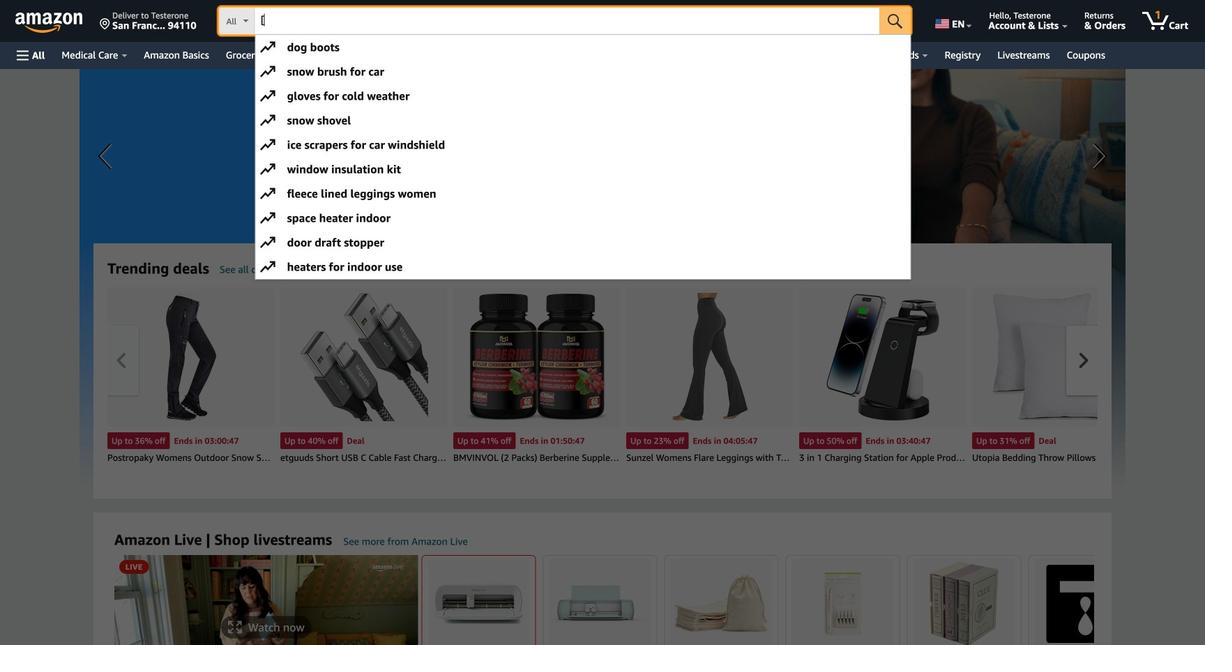 Task type: locate. For each thing, give the bounding box(es) containing it.
list
[[107, 287, 1205, 485]]

main content
[[0, 69, 1205, 645]]

sunzel womens flare leggings with tummy control crossover waist and wide leg image
[[672, 293, 749, 421]]

shop tastemade's amazon storefront image
[[1047, 565, 1125, 643]]

overlay element
[[114, 555, 418, 645]]

navigation navigation
[[0, 0, 1205, 280]]

cricut truecontrol knife kit - for use as a precision knife, craft knife, carving knife and hobby knife - for art, scrapbooking, stencils, and diy projects - comes with 5 spare blades - [rose] image
[[824, 572, 862, 636]]

None submit
[[880, 7, 911, 35]]

None search field
[[219, 7, 911, 36]]

tendwarm 20 pieces 4x6 inches cotton drawstring bags reusable muslin sachet bag for party wedding storage home supplies image
[[673, 574, 770, 634]]

postropaky womens outdoor snow ski pants waterproof hiking insulated softshell pants snowboard zipper bottom leg image
[[165, 293, 217, 421]]

amazon image
[[15, 13, 83, 33]]

none search field inside navigation navigation
[[219, 7, 911, 36]]



Task type: describe. For each thing, give the bounding box(es) containing it.
3 in 1 charging station for apple products image
[[826, 293, 940, 421]]

Search Amazon text field
[[255, 8, 880, 34]]

scrabble, monopoly, and clue vintage board game bookshelf collection image
[[929, 562, 999, 645]]

cricut joy xtra smart cutting machine, white image
[[434, 583, 524, 625]]

none submit inside navigation navigation
[[880, 7, 911, 35]]

cricut explore 3 - 2x faster diy cutting machine for all crafts, matless cutting with smart materials, cuts 100+ materials, bluetooth connectivity, compatible with ios, android, windows & mac, mint image
[[552, 585, 648, 624]]

save on 24/7 virtual care
join prime image
[[80, 69, 1126, 488]]

video player region
[[114, 555, 418, 645]]

bmvinvol (2 packs) berberine supplement 4700mg plus ceylon cinnamon, turmeric - 120 capsules - supports immune function -... image
[[467, 293, 608, 421]]

etguuds short usb c cable fast charging nylon braided image
[[300, 293, 428, 421]]

utopia bedding throw pillows insert (pack of 2) - bed and couch pillows - indoor decorative pillows image
[[992, 293, 1120, 421]]



Task type: vqa. For each thing, say whether or not it's contained in the screenshot.
'Delivering'
no



